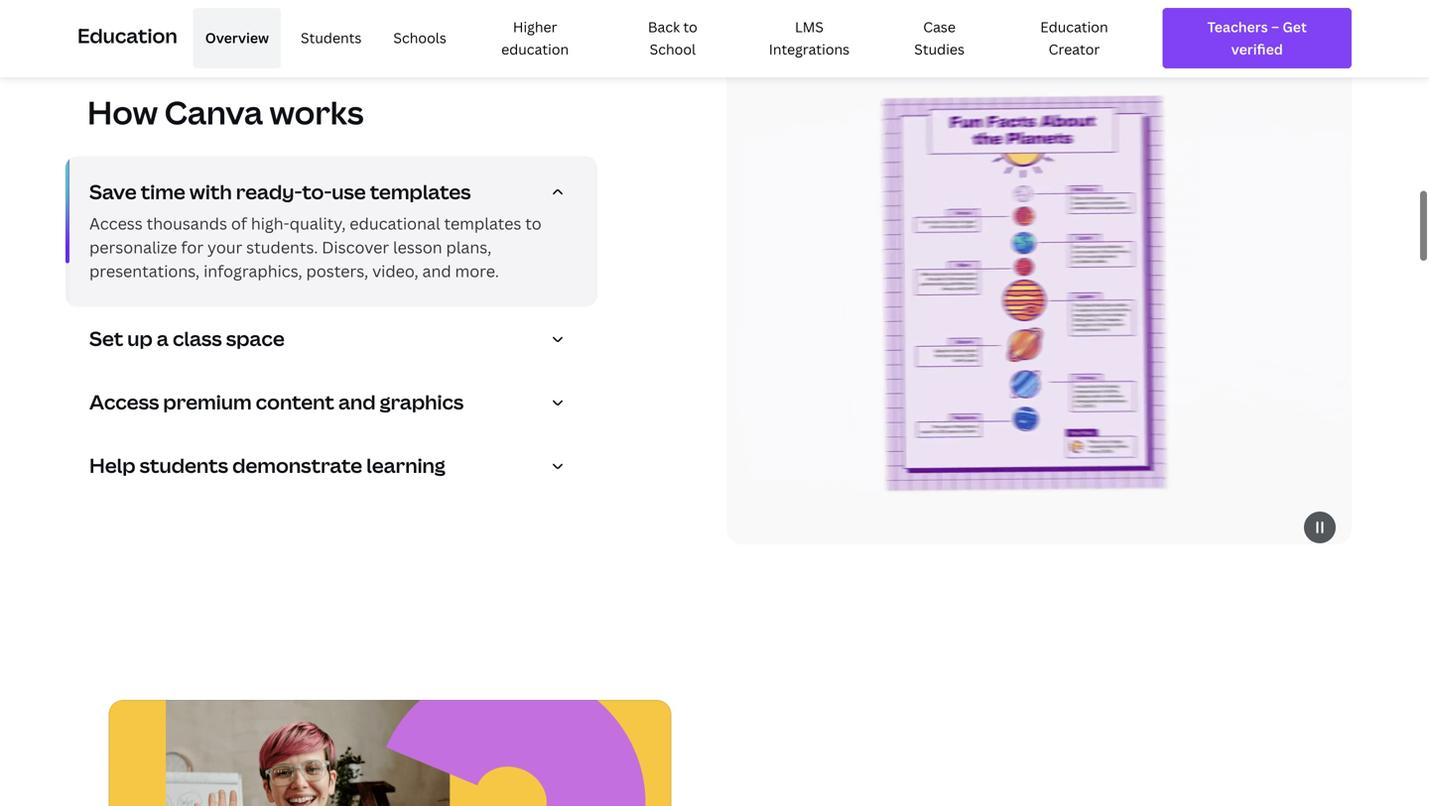 Task type: locate. For each thing, give the bounding box(es) containing it.
higher education
[[501, 17, 569, 58]]

ready-
[[236, 177, 302, 204]]

education for education
[[77, 22, 177, 49]]

posters,
[[306, 259, 368, 281]]

access inside access thousands of high-quality, educational templates to personalize for your students. discover lesson plans, presentations, infographics, posters, video, and more.
[[89, 212, 143, 233]]

lesson
[[393, 236, 442, 257]]

menu bar
[[185, 8, 1147, 68]]

access thousands of high-quality, educational templates to personalize for your students. discover lesson plans, presentations, infographics, posters, video, and more.
[[89, 212, 541, 281]]

education creator
[[1040, 17, 1108, 58]]

and down lesson
[[422, 259, 451, 281]]

1 vertical spatial access
[[89, 387, 159, 415]]

discover
[[322, 236, 389, 257]]

menu bar inside education element
[[185, 8, 1147, 68]]

templates up plans,
[[444, 212, 521, 233]]

help students demonstrate learning button
[[89, 451, 582, 485]]

access up help
[[89, 387, 159, 415]]

works
[[269, 90, 364, 133]]

save time with ready-to-use templates
[[89, 177, 471, 204]]

back to school
[[648, 17, 698, 58]]

use
[[332, 177, 366, 204]]

class
[[173, 324, 222, 351]]

back
[[648, 17, 680, 36]]

2 access from the top
[[89, 387, 159, 415]]

access inside dropdown button
[[89, 387, 159, 415]]

time
[[141, 177, 185, 204]]

1 horizontal spatial education
[[1040, 17, 1108, 36]]

education inside menu bar
[[1040, 17, 1108, 36]]

education up 'creator'
[[1040, 17, 1108, 36]]

overview link
[[193, 8, 281, 68]]

students
[[140, 451, 228, 478]]

1 access from the top
[[89, 212, 143, 233]]

templates inside access thousands of high-quality, educational templates to personalize for your students. discover lesson plans, presentations, infographics, posters, video, and more.
[[444, 212, 521, 233]]

0 vertical spatial templates
[[370, 177, 471, 204]]

save
[[89, 177, 137, 204]]

how
[[87, 90, 158, 133]]

0 vertical spatial to
[[683, 17, 698, 36]]

education
[[1040, 17, 1108, 36], [77, 22, 177, 49]]

to
[[683, 17, 698, 36], [525, 212, 541, 233]]

education creator link
[[1002, 8, 1147, 68]]

students link
[[289, 8, 374, 68]]

content
[[256, 387, 334, 415]]

templates up educational
[[370, 177, 471, 204]]

and inside dropdown button
[[338, 387, 376, 415]]

access up personalize
[[89, 212, 143, 233]]

0 horizontal spatial and
[[338, 387, 376, 415]]

0 horizontal spatial education
[[77, 22, 177, 49]]

save time with ready-to-use templates button
[[89, 177, 582, 211]]

educational
[[350, 212, 440, 233]]

your
[[207, 236, 242, 257]]

personalize
[[89, 236, 177, 257]]

quality,
[[290, 212, 346, 233]]

education for education creator
[[1040, 17, 1108, 36]]

templates
[[370, 177, 471, 204], [444, 212, 521, 233]]

of
[[231, 212, 247, 233]]

how canva works
[[87, 90, 364, 133]]

to-
[[302, 177, 332, 204]]

more.
[[455, 259, 499, 281]]

studies
[[914, 40, 965, 58]]

back to school link
[[612, 8, 734, 68]]

1 vertical spatial to
[[525, 212, 541, 233]]

0 vertical spatial and
[[422, 259, 451, 281]]

0 vertical spatial access
[[89, 212, 143, 233]]

1 horizontal spatial and
[[422, 259, 451, 281]]

1 vertical spatial and
[[338, 387, 376, 415]]

school
[[650, 40, 696, 58]]

access
[[89, 212, 143, 233], [89, 387, 159, 415]]

education up how
[[77, 22, 177, 49]]

schools
[[393, 28, 446, 47]]

templates inside the save time with ready-to-use templates dropdown button
[[370, 177, 471, 204]]

and right content
[[338, 387, 376, 415]]

education
[[501, 40, 569, 58]]

learning
[[366, 451, 445, 478]]

1 horizontal spatial to
[[683, 17, 698, 36]]

menu bar containing higher education
[[185, 8, 1147, 68]]

infographics,
[[204, 259, 302, 281]]

and
[[422, 259, 451, 281], [338, 387, 376, 415]]

presentations,
[[89, 259, 200, 281]]

access premium content and graphics button
[[89, 387, 582, 421]]

0 horizontal spatial to
[[525, 212, 541, 233]]

1 vertical spatial templates
[[444, 212, 521, 233]]



Task type: describe. For each thing, give the bounding box(es) containing it.
set up a class space
[[89, 324, 285, 351]]

access for access premium content and graphics
[[89, 387, 159, 415]]

education element
[[77, 0, 1352, 76]]

case studies
[[914, 17, 965, 58]]

to inside access thousands of high-quality, educational templates to personalize for your students. discover lesson plans, presentations, infographics, posters, video, and more.
[[525, 212, 541, 233]]

students
[[301, 28, 362, 47]]

teachers – get verified image
[[1180, 16, 1334, 60]]

access premium content and graphics
[[89, 387, 464, 415]]

help students demonstrate learning
[[89, 451, 445, 478]]

to inside back to school
[[683, 17, 698, 36]]

lms integrations link
[[742, 8, 877, 68]]

for
[[181, 236, 204, 257]]

case studies link
[[885, 8, 994, 68]]

plans,
[[446, 236, 492, 257]]

up
[[127, 324, 153, 351]]

set
[[89, 324, 123, 351]]

space
[[226, 324, 285, 351]]

premium
[[163, 387, 252, 415]]

with
[[189, 177, 232, 204]]

case
[[923, 17, 956, 36]]

students.
[[246, 236, 318, 257]]

lms
[[795, 17, 824, 36]]

higher education link
[[466, 8, 604, 68]]

integrations
[[769, 40, 850, 58]]

higher
[[513, 17, 557, 36]]

high-
[[251, 212, 290, 233]]

creator
[[1049, 40, 1100, 58]]

video,
[[372, 259, 418, 281]]

thousands
[[146, 212, 227, 233]]

schools link
[[381, 8, 458, 68]]

access for access thousands of high-quality, educational templates to personalize for your students. discover lesson plans, presentations, infographics, posters, video, and more.
[[89, 212, 143, 233]]

demonstrate
[[232, 451, 362, 478]]

canva
[[164, 90, 263, 133]]

lms integrations
[[769, 17, 850, 58]]

set up a class space button
[[89, 324, 582, 358]]

help
[[89, 451, 135, 478]]

templates for educational
[[444, 212, 521, 233]]

a
[[157, 324, 169, 351]]

overview
[[205, 28, 269, 47]]

and inside access thousands of high-quality, educational templates to personalize for your students. discover lesson plans, presentations, infographics, posters, video, and more.
[[422, 259, 451, 281]]

templates for use
[[370, 177, 471, 204]]

graphics
[[380, 387, 464, 415]]



Task type: vqa. For each thing, say whether or not it's contained in the screenshot.
students.
yes



